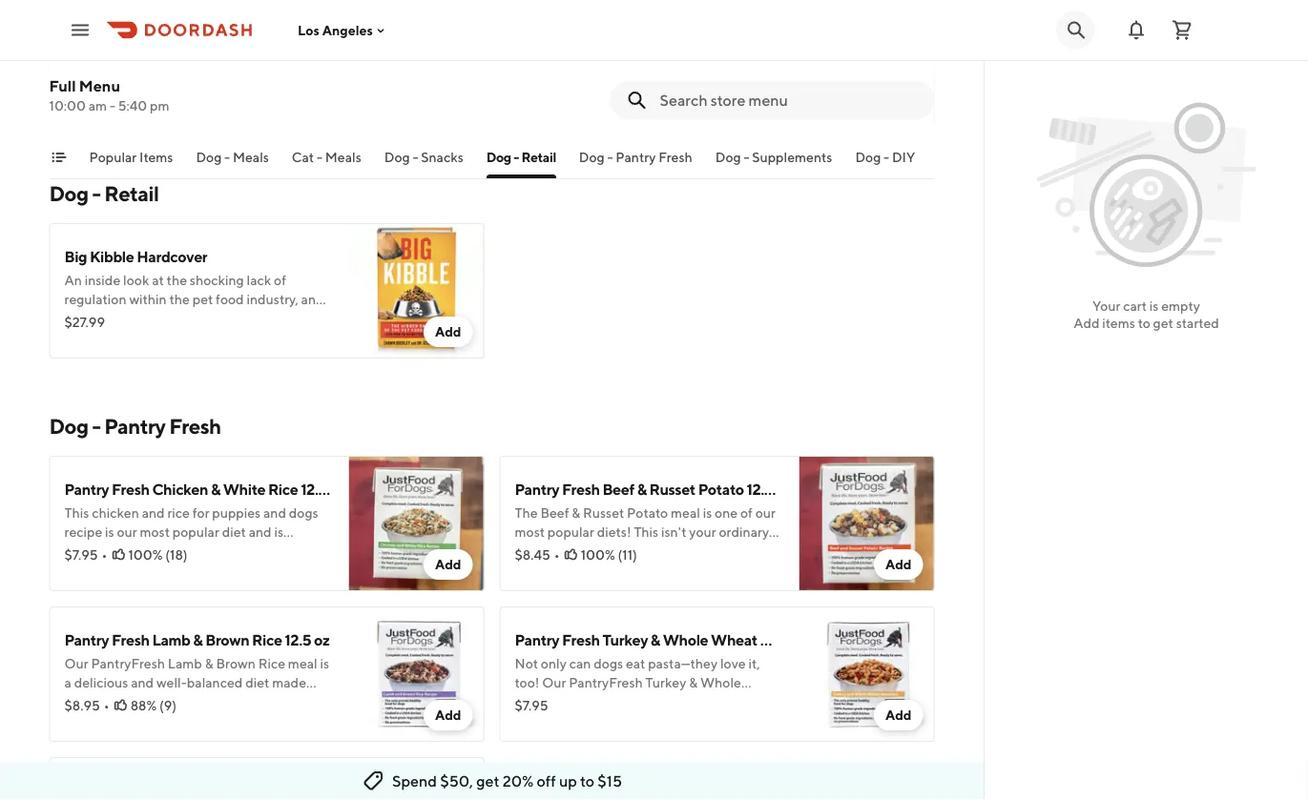 Task type: describe. For each thing, give the bounding box(es) containing it.
add for big kibble hardcover
[[435, 324, 462, 340]]

& for brown
[[193, 631, 203, 650]]

12.5 right "remedy" on the left bottom of the page
[[300, 782, 327, 800]]

treats
[[169, 15, 211, 33]]

and
[[301, 292, 324, 307]]

Item Search search field
[[660, 90, 920, 111]]

popular items button
[[89, 148, 173, 179]]

shocking
[[190, 273, 244, 288]]

snacks
[[421, 149, 464, 165]]

$8.95
[[64, 698, 100, 714]]

1 horizontal spatial chicken
[[152, 481, 208, 499]]

fresh for pantry fresh beef & russet potato 12.5 oz
[[562, 481, 600, 499]]

dog - meals button
[[196, 148, 269, 179]]

los angeles
[[298, 22, 373, 38]]

am
[[89, 98, 107, 114]]

add inside your cart is empty add items to get started
[[1074, 315, 1100, 331]]

fresh for pantry fresh chicken & white rice 12.5 oz
[[112, 481, 149, 499]]

lack
[[247, 273, 271, 288]]

balanced
[[176, 782, 239, 800]]

10:00
[[49, 98, 86, 114]]

100% for chicken
[[128, 547, 163, 563]]

macaroni
[[761, 631, 824, 650]]

popular items
[[89, 149, 173, 165]]

dog - supplements button
[[716, 148, 833, 179]]

$8.45 •
[[515, 547, 560, 563]]

improve
[[242, 311, 292, 326]]

• for pantry fresh chicken & white rice 12.5 oz
[[102, 547, 107, 563]]

1 vertical spatial dog - retail
[[49, 181, 159, 206]]

0 vertical spatial the
[[167, 273, 187, 288]]

oz right macaroni
[[855, 631, 871, 650]]

to for up
[[580, 773, 595, 791]]

russet
[[650, 481, 696, 499]]

cart
[[1124, 298, 1147, 314]]

pantry fresh rx balanced remedy 12.5 oz image
[[349, 758, 484, 801]]

industry,
[[247, 292, 299, 307]]

up
[[559, 773, 577, 791]]

add button for pantry fresh lamb & brown rice 12.5 oz
[[424, 701, 473, 731]]

0 horizontal spatial retail
[[104, 181, 159, 206]]

fresh inside button
[[659, 149, 693, 165]]

pantry for pantry fresh beef & russet potato 12.5 oz
[[515, 481, 560, 499]]

beef
[[603, 481, 635, 499]]

turkey
[[603, 631, 648, 650]]

$8.95 •
[[64, 698, 109, 714]]

diy
[[892, 149, 916, 165]]

dog - diy button
[[856, 148, 916, 179]]

chicken breast treats
[[64, 15, 211, 33]]

their
[[124, 330, 152, 346]]

add button for pantry fresh chicken & white rice 12.5 oz
[[424, 550, 473, 580]]

wheat
[[711, 631, 758, 650]]

notification bell image
[[1125, 19, 1148, 42]]

& for russet
[[637, 481, 647, 499]]

1 horizontal spatial dog - retail
[[487, 149, 556, 165]]

100% (11)
[[581, 547, 637, 563]]

look
[[123, 273, 149, 288]]

pantry fresh beef & russet potato 12.5 oz image
[[799, 456, 935, 592]]

add for pantry fresh turkey & whole wheat macaroni 12.5 oz
[[886, 708, 912, 724]]

dog - pantry fresh button
[[579, 148, 693, 179]]

chicken breast treats image
[[349, 0, 484, 126]]

pantry fresh turkey & whole wheat macaroni 12.5 oz
[[515, 631, 871, 650]]

big kibble hardcover image
[[349, 223, 484, 359]]

add for pantry fresh lamb & brown rice 12.5 oz
[[435, 708, 462, 724]]

big
[[64, 248, 87, 266]]

lives
[[190, 330, 217, 346]]

pantry fresh lamb & brown rice 12.5 oz
[[64, 631, 330, 650]]

(11)
[[618, 547, 637, 563]]

brown
[[205, 631, 249, 650]]

pantry for pantry fresh turkey & whole wheat macaroni 12.5 oz
[[515, 631, 560, 650]]

your cart is empty add items to get started
[[1074, 298, 1220, 331]]

pantry fresh chicken & white rice 12.5 oz image
[[349, 456, 484, 592]]

full menu 10:00 am - 5:40 pm
[[49, 77, 169, 114]]

show menu categories image
[[51, 150, 66, 165]]

100% (18)
[[128, 547, 188, 563]]

1 vertical spatial dog - pantry fresh
[[49, 414, 221, 439]]

within
[[129, 292, 167, 307]]

spend $50, get 20% off up to $15
[[392, 773, 622, 791]]

rx
[[152, 782, 173, 800]]

regulation
[[64, 292, 127, 307]]

0 horizontal spatial of
[[109, 330, 121, 346]]

pantry for pantry fresh rx balanced remedy 12.5 oz
[[64, 782, 109, 800]]

supplements
[[752, 149, 833, 165]]

off
[[537, 773, 556, 791]]

how
[[64, 311, 90, 326]]

- inside full menu 10:00 am - 5:40 pm
[[110, 98, 115, 114]]

20%
[[503, 773, 534, 791]]

(18)
[[165, 547, 188, 563]]

quality
[[64, 330, 106, 346]]

big kibble hardcover an inside look at the shocking lack of regulation within the pet food industry, and how readers can dramatically improve the quality of their dogs' lives through diet.
[[64, 248, 324, 346]]

$7.95 for $7.95 •
[[64, 547, 98, 563]]

$18.95
[[64, 82, 105, 97]]

rice for white
[[268, 481, 298, 499]]

$27.99
[[64, 315, 105, 330]]

hardcover
[[137, 248, 207, 266]]

oz for pantry fresh chicken & white rice 12.5 oz
[[330, 481, 346, 499]]

meals for cat - meals
[[325, 149, 362, 165]]

to for items
[[1138, 315, 1151, 331]]



Task type: vqa. For each thing, say whether or not it's contained in the screenshot.


Task type: locate. For each thing, give the bounding box(es) containing it.
oz for pantry fresh lamb & brown rice 12.5 oz
[[314, 631, 330, 650]]

& right beef
[[637, 481, 647, 499]]

diet.
[[271, 330, 298, 346]]

chicken left white
[[152, 481, 208, 499]]

1 vertical spatial rice
[[252, 631, 282, 650]]

add button
[[874, 84, 924, 115], [424, 317, 473, 347], [424, 550, 473, 580], [874, 550, 924, 580], [424, 701, 473, 731], [874, 701, 924, 731]]

oz right brown
[[314, 631, 330, 650]]

100%
[[128, 547, 163, 563], [581, 547, 615, 563]]

12.5 right potato
[[747, 481, 773, 499]]

1 meals from the left
[[233, 149, 269, 165]]

cat
[[292, 149, 314, 165]]

rice right brown
[[252, 631, 282, 650]]

spend
[[392, 773, 437, 791]]

1 vertical spatial get
[[476, 773, 500, 791]]

dramatically
[[165, 311, 240, 326]]

$8.45
[[515, 547, 551, 563]]

dog - diy
[[856, 149, 916, 165]]

$15
[[598, 773, 622, 791]]

empty
[[1162, 298, 1201, 314]]

dog - retail down popular
[[49, 181, 159, 206]]

oz right potato
[[776, 481, 792, 499]]

$7.95
[[64, 547, 98, 563], [515, 698, 548, 714]]

rice right white
[[268, 481, 298, 499]]

pantry
[[616, 149, 656, 165], [104, 414, 165, 439], [64, 481, 109, 499], [515, 481, 560, 499], [64, 631, 109, 650], [515, 631, 560, 650], [64, 782, 109, 800]]

remedy
[[241, 782, 298, 800]]

breast
[[123, 15, 167, 33]]

2 100% from the left
[[581, 547, 615, 563]]

0 vertical spatial of
[[274, 273, 286, 288]]

the down and
[[295, 311, 315, 326]]

•
[[109, 82, 115, 97], [102, 547, 107, 563], [554, 547, 560, 563], [104, 698, 109, 714]]

2 meals from the left
[[325, 149, 362, 165]]

angeles
[[322, 22, 373, 38]]

get
[[1154, 315, 1174, 331], [476, 773, 500, 791]]

• for pantry fresh lamb & brown rice 12.5 oz
[[104, 698, 109, 714]]

fresh for pantry fresh lamb & brown rice 12.5 oz
[[112, 631, 149, 650]]

potato
[[698, 481, 744, 499]]

1 horizontal spatial get
[[1154, 315, 1174, 331]]

through
[[220, 330, 268, 346]]

chicken
[[64, 15, 120, 33], [152, 481, 208, 499]]

0 vertical spatial $7.95
[[64, 547, 98, 563]]

full
[[49, 77, 76, 95]]

pantry for pantry fresh lamb & brown rice 12.5 oz
[[64, 631, 109, 650]]

1 horizontal spatial of
[[274, 273, 286, 288]]

readers
[[93, 311, 138, 326]]

1 horizontal spatial to
[[1138, 315, 1151, 331]]

5:40
[[118, 98, 147, 114]]

the left 'pet'
[[169, 292, 190, 307]]

los angeles button
[[298, 22, 388, 38]]

get inside your cart is empty add items to get started
[[1154, 315, 1174, 331]]

can
[[141, 311, 163, 326]]

pantry fresh rx balanced remedy 12.5 oz
[[64, 782, 345, 800]]

-
[[110, 98, 115, 114], [224, 149, 230, 165], [317, 149, 323, 165], [413, 149, 419, 165], [514, 149, 519, 165], [608, 149, 613, 165], [744, 149, 750, 165], [884, 149, 890, 165], [92, 181, 100, 206], [92, 414, 100, 439]]

0 vertical spatial chicken
[[64, 15, 120, 33]]

get down the is on the right of page
[[1154, 315, 1174, 331]]

your
[[1093, 298, 1121, 314]]

cat - meals button
[[292, 148, 362, 179]]

los
[[298, 22, 320, 38]]

100% left (11)
[[581, 547, 615, 563]]

meals
[[233, 149, 269, 165], [325, 149, 362, 165]]

0 horizontal spatial chicken
[[64, 15, 120, 33]]

88%
[[130, 698, 157, 714]]

pantry fresh beef & russet potato 12.5 oz
[[515, 481, 792, 499]]

12.5 for pantry fresh beef & russet potato 12.5 oz
[[747, 481, 773, 499]]

pantry for pantry fresh chicken & white rice 12.5 oz
[[64, 481, 109, 499]]

is
[[1150, 298, 1159, 314]]

$7.95 left 100% (18) in the left of the page
[[64, 547, 98, 563]]

pantry fresh lamb & brown rice 12.5 oz image
[[349, 607, 484, 743]]

oz for pantry fresh beef & russet potato 12.5 oz
[[776, 481, 792, 499]]

started
[[1177, 315, 1220, 331]]

1 horizontal spatial meals
[[325, 149, 362, 165]]

12.5 right white
[[301, 481, 327, 499]]

100% for beef
[[581, 547, 615, 563]]

dog - supplements
[[716, 149, 833, 165]]

meals for dog - meals
[[233, 149, 269, 165]]

fresh for pantry fresh rx balanced remedy 12.5 oz
[[112, 782, 149, 800]]

fresh for pantry fresh turkey & whole wheat macaroni 12.5 oz
[[562, 631, 600, 650]]

1 horizontal spatial dog - pantry fresh
[[579, 149, 693, 165]]

1 vertical spatial to
[[580, 773, 595, 791]]

1 horizontal spatial $7.95
[[515, 698, 548, 714]]

$7.95 up 20%
[[515, 698, 548, 714]]

100% left (18)
[[128, 547, 163, 563]]

get left 20%
[[476, 773, 500, 791]]

12.5 right brown
[[285, 631, 311, 650]]

oz
[[330, 481, 346, 499], [776, 481, 792, 499], [314, 631, 330, 650], [855, 631, 871, 650], [330, 782, 345, 800]]

$7.95 •
[[64, 547, 107, 563]]

0 items, open order cart image
[[1171, 19, 1194, 42]]

0 vertical spatial dog - retail
[[487, 149, 556, 165]]

an
[[64, 273, 82, 288]]

dog - snacks button
[[384, 148, 464, 179]]

0 vertical spatial rice
[[268, 481, 298, 499]]

$18.95 •
[[64, 82, 115, 97]]

popular
[[89, 149, 137, 165]]

12.5 for pantry fresh chicken & white rice 12.5 oz
[[301, 481, 327, 499]]

pantry fresh chicken & white rice 12.5 oz
[[64, 481, 346, 499]]

• for pantry fresh beef & russet potato 12.5 oz
[[554, 547, 560, 563]]

0 horizontal spatial dog - pantry fresh
[[49, 414, 221, 439]]

lamb
[[152, 631, 190, 650]]

items
[[139, 149, 173, 165]]

white
[[223, 481, 265, 499]]

& left white
[[211, 481, 220, 499]]

food
[[216, 292, 244, 307]]

1 vertical spatial $7.95
[[515, 698, 548, 714]]

inside
[[85, 273, 121, 288]]

chicken left breast
[[64, 15, 120, 33]]

of down readers
[[109, 330, 121, 346]]

1 vertical spatial chicken
[[152, 481, 208, 499]]

$50,
[[440, 773, 473, 791]]

& left whole
[[651, 631, 660, 650]]

12.5 right macaroni
[[826, 631, 853, 650]]

pm
[[150, 98, 169, 114]]

whole
[[663, 631, 709, 650]]

oz right "remedy" on the left bottom of the page
[[330, 782, 345, 800]]

2 vertical spatial the
[[295, 311, 315, 326]]

the right at
[[167, 273, 187, 288]]

$7.95 for $7.95
[[515, 698, 548, 714]]

(9)
[[159, 698, 177, 714]]

rice
[[268, 481, 298, 499], [252, 631, 282, 650]]

0 vertical spatial get
[[1154, 315, 1174, 331]]

0 vertical spatial retail
[[522, 149, 556, 165]]

dog - meals
[[196, 149, 269, 165]]

&
[[211, 481, 220, 499], [637, 481, 647, 499], [193, 631, 203, 650], [651, 631, 660, 650]]

to right up in the bottom of the page
[[580, 773, 595, 791]]

add for pantry fresh chicken & white rice 12.5 oz
[[435, 557, 462, 573]]

to inside your cart is empty add items to get started
[[1138, 315, 1151, 331]]

menu
[[79, 77, 120, 95]]

0 horizontal spatial to
[[580, 773, 595, 791]]

meals right cat
[[325, 149, 362, 165]]

0 vertical spatial dog - pantry fresh
[[579, 149, 693, 165]]

oz left pantry fresh chicken & white rice 12.5 oz image at the bottom left
[[330, 481, 346, 499]]

1 horizontal spatial retail
[[522, 149, 556, 165]]

meals left cat
[[233, 149, 269, 165]]

open menu image
[[69, 19, 92, 42]]

of up "industry,"
[[274, 273, 286, 288]]

dog - retail right snacks
[[487, 149, 556, 165]]

dog - snacks
[[384, 149, 464, 165]]

0 horizontal spatial meals
[[233, 149, 269, 165]]

dog
[[196, 149, 222, 165], [384, 149, 410, 165], [487, 149, 512, 165], [579, 149, 605, 165], [716, 149, 741, 165], [856, 149, 881, 165], [49, 181, 88, 206], [49, 414, 88, 439]]

0 vertical spatial to
[[1138, 315, 1151, 331]]

1 100% from the left
[[128, 547, 163, 563]]

add button for pantry fresh beef & russet potato 12.5 oz
[[874, 550, 924, 580]]

add button for pantry fresh turkey & whole wheat macaroni 12.5 oz
[[874, 701, 924, 731]]

dog - pantry fresh
[[579, 149, 693, 165], [49, 414, 221, 439]]

to down cart
[[1138, 315, 1151, 331]]

add for pantry fresh beef & russet potato 12.5 oz
[[886, 557, 912, 573]]

1 vertical spatial retail
[[104, 181, 159, 206]]

rice for brown
[[252, 631, 282, 650]]

0 horizontal spatial $7.95
[[64, 547, 98, 563]]

1 horizontal spatial 100%
[[581, 547, 615, 563]]

at
[[152, 273, 164, 288]]

0 horizontal spatial get
[[476, 773, 500, 791]]

the
[[167, 273, 187, 288], [169, 292, 190, 307], [295, 311, 315, 326]]

12.5 for pantry fresh lamb & brown rice 12.5 oz
[[285, 631, 311, 650]]

cat - meals
[[292, 149, 362, 165]]

& for white
[[211, 481, 220, 499]]

of
[[274, 273, 286, 288], [109, 330, 121, 346]]

1 vertical spatial of
[[109, 330, 121, 346]]

1 vertical spatial the
[[169, 292, 190, 307]]

& right "lamb"
[[193, 631, 203, 650]]

& for whole
[[651, 631, 660, 650]]

pantry inside button
[[616, 149, 656, 165]]

pet
[[193, 292, 213, 307]]

to
[[1138, 315, 1151, 331], [580, 773, 595, 791]]

dogs'
[[155, 330, 187, 346]]

0 horizontal spatial dog - retail
[[49, 181, 159, 206]]

pantry fresh turkey & whole wheat macaroni 12.5 oz image
[[799, 607, 935, 743]]

0 horizontal spatial 100%
[[128, 547, 163, 563]]



